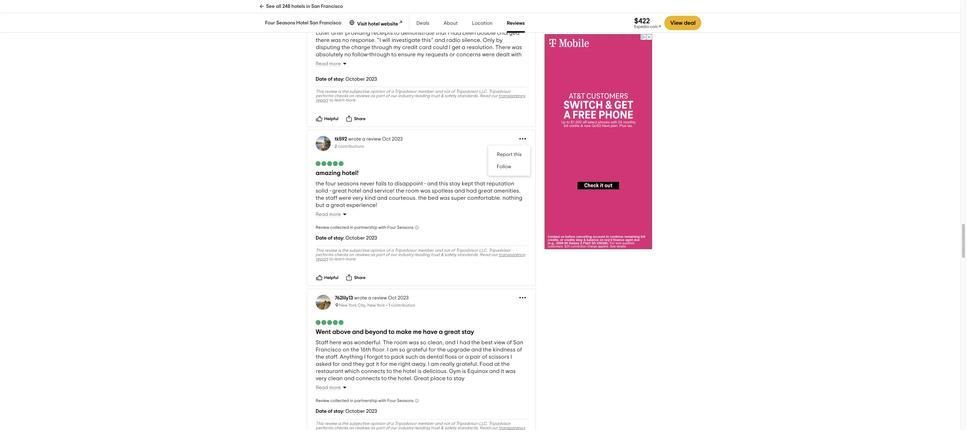 Task type: vqa. For each thing, say whether or not it's contained in the screenshot.
View deal
yes



Task type: locate. For each thing, give the bounding box(es) containing it.
3 member from the top
[[418, 422, 434, 426]]

1 vertical spatial report
[[316, 257, 328, 261]]

0 vertical spatial so
[[420, 340, 426, 346]]

best
[[481, 340, 493, 346]]

0 vertical spatial stay
[[450, 181, 461, 187]]

really
[[440, 361, 455, 367]]

in down which
[[350, 399, 353, 403]]

card up like
[[504, 1, 517, 7]]

1 vertical spatial after
[[331, 30, 344, 36]]

very down restaurant
[[316, 376, 327, 381]]

resolution.
[[467, 45, 494, 50]]

helpful up the tk592 link
[[324, 117, 338, 121]]

disputing
[[316, 45, 340, 50]]

0 horizontal spatial get
[[368, 16, 377, 22]]

i down kindness
[[511, 354, 512, 360]]

2 transparency report link from the top
[[316, 253, 525, 261]]

stay:
[[334, 77, 344, 82], [334, 236, 344, 241], [334, 409, 344, 414]]

1 review collected in partnership with four seasons from the top
[[316, 225, 414, 230]]

collected down the staff
[[330, 225, 349, 230]]

16th
[[361, 347, 371, 353]]

charged up total
[[359, 1, 382, 7]]

2 performs from the top
[[316, 253, 333, 257]]

2 october from the top
[[346, 236, 365, 241]]

review down clean
[[316, 399, 329, 403]]

partnership down which
[[354, 399, 378, 403]]

opinion for above
[[370, 422, 385, 426]]

oct for tk592 wrote a review oct 2023 2 contributions
[[382, 137, 391, 142]]

not for went above and beyond to make me have a great stay
[[444, 422, 450, 426]]

room left the bill.
[[376, 9, 389, 14]]

1 review from the top
[[316, 225, 329, 230]]

will
[[382, 37, 390, 43]]

3 standards. from the top
[[458, 426, 479, 430]]

1 vertical spatial oct
[[388, 296, 397, 301]]

2 vertical spatial hotel
[[403, 369, 416, 374]]

stay: for hotel!
[[334, 236, 344, 241]]

0 vertical spatial collected
[[330, 225, 349, 230]]

date for amazing hotel!
[[316, 236, 327, 241]]

hotel.
[[506, 23, 521, 29], [398, 376, 413, 381]]

for inside we were double charged for my wife's spa purchase. once on her credit card and again on our total room bill. following up after check-out it took me four phone calls to even get a receipt. "i'll transfer you to accounting" - it felt like i was dealing with a government agency rather than a customer-centric luxury hotel. later after providing receipts to demonstrate that i had been double charged there was no response. "i will investigate this" and radio silence. only by disputing the charge through my credit card could i get a resolution. there was absolutely no follow-through to ensure my requests or concerns were dealt with and zero service recovery.    aside from that fiasco there was an awkward experience in the lobby area where a guest who was seemingly wearing only a robe
[[383, 1, 390, 7]]

2 date from the top
[[316, 236, 327, 241]]

checks
[[334, 94, 348, 98], [334, 253, 348, 257], [334, 426, 348, 430]]

3 stay: from the top
[[334, 409, 344, 414]]

2 vertical spatial had
[[460, 340, 470, 346]]

3 date from the top
[[316, 409, 327, 414]]

my right ensure
[[417, 52, 424, 57]]

this up spotless
[[439, 181, 448, 187]]

1 more from the top
[[329, 61, 341, 66]]

0 vertical spatial part
[[376, 94, 385, 98]]

or down upgrade
[[458, 354, 464, 360]]

2 vertical spatial date of stay: october 2023
[[316, 409, 377, 414]]

2 review from the top
[[316, 399, 329, 403]]

partnership down experience!
[[354, 225, 378, 230]]

1 vertical spatial connects
[[356, 376, 380, 381]]

hotel. down like
[[506, 23, 521, 29]]

receipts
[[372, 30, 393, 36]]

3 this review is the subjective opinion of a tripadvisor member and not of tripadvisor llc. tripadvisor performs checks on reviews as part of our industry-leading trust & safety standards. read our from the top
[[316, 422, 511, 430]]

transparency
[[499, 94, 525, 98], [499, 253, 525, 257]]

standards. for amazing hotel!
[[458, 253, 479, 257]]

away.
[[412, 361, 427, 367]]

0 vertical spatial checks
[[334, 94, 348, 98]]

1 vertical spatial checks
[[334, 253, 348, 257]]

me down the pack
[[389, 361, 397, 367]]

read more down absolutely at top
[[316, 61, 341, 66]]

1 vertical spatial industry-
[[398, 253, 415, 257]]

four up like
[[503, 9, 514, 14]]

2 vertical spatial me
[[389, 361, 397, 367]]

date for went above and beyond to make me have a great stay
[[316, 409, 327, 414]]

1 vertical spatial charged
[[497, 30, 520, 36]]

0 vertical spatial san
[[311, 4, 320, 9]]

learn
[[334, 98, 344, 102], [334, 257, 344, 261]]

hotel. down right
[[398, 376, 413, 381]]

3 performs from the top
[[316, 426, 333, 430]]

2 transparency report from the top
[[316, 253, 525, 261]]

was right like
[[517, 16, 527, 22]]

very
[[353, 195, 364, 201], [316, 376, 327, 381]]

0 vertical spatial credit
[[488, 1, 503, 7]]

0 vertical spatial to learn more.
[[328, 98, 356, 102]]

0 vertical spatial card
[[504, 1, 517, 7]]

0 horizontal spatial or
[[450, 52, 455, 57]]

3 subjective from the top
[[349, 422, 369, 426]]

0 vertical spatial there
[[316, 37, 330, 43]]

card down this"
[[419, 45, 432, 50]]

&
[[441, 94, 444, 98], [441, 253, 444, 257], [441, 426, 444, 430]]

0 vertical spatial had
[[451, 30, 461, 36]]

and
[[316, 9, 326, 14], [435, 37, 445, 43], [316, 59, 326, 65], [435, 89, 443, 94], [427, 181, 438, 187], [363, 188, 373, 194], [455, 188, 465, 194], [377, 195, 388, 201], [435, 248, 443, 253], [352, 329, 364, 336], [445, 340, 456, 346], [471, 347, 482, 353], [341, 361, 352, 367], [489, 369, 500, 374], [344, 376, 355, 381], [435, 422, 443, 426]]

0 horizontal spatial me
[[389, 361, 397, 367]]

1 horizontal spatial were
[[339, 195, 351, 201]]

2 partnership from the top
[[354, 399, 378, 403]]

more
[[329, 61, 341, 66], [329, 212, 341, 217], [329, 385, 341, 390]]

tk592
[[335, 137, 347, 142]]

2 subjective from the top
[[349, 248, 369, 253]]

2 helpful from the top
[[324, 276, 338, 280]]

2 vertical spatial seasons
[[397, 399, 414, 403]]

for up dental
[[429, 347, 436, 353]]

date of stay: october 2023 for hotel!
[[316, 236, 377, 241]]

2 industry- from the top
[[398, 253, 415, 257]]

through
[[372, 45, 392, 50], [369, 52, 390, 57]]

3 opinion from the top
[[370, 422, 385, 426]]

3 date of stay: october 2023 from the top
[[316, 409, 377, 414]]

hotel down seasons
[[348, 188, 361, 194]]

went
[[316, 329, 331, 336]]

3 llc. from the top
[[479, 422, 488, 426]]

0 vertical spatial reviews
[[355, 94, 370, 98]]

2 member from the top
[[418, 248, 434, 253]]

me inside the staff here was wonderful. the room was so clean, and i had the best view of san francisco on the 16th floor. i am so grateful for the upgrade and the kindness of the staff. anything i forgot to pack such as dental floss or a pair of scissors i asked for and they got it for me right away.     i am really grateful. food at the restaurant which connects to the hotel is delicious. gym is equinox and it was very clean and connects to the hotel.  great place to stay
[[389, 361, 397, 367]]

1 horizontal spatial double
[[477, 30, 496, 36]]

member
[[418, 89, 434, 94], [418, 248, 434, 253], [418, 422, 434, 426]]

3 checks from the top
[[334, 426, 348, 430]]

checks for hotel!
[[334, 253, 348, 257]]

2 this from the top
[[316, 248, 324, 253]]

it left felt
[[490, 16, 493, 22]]

1 learn from the top
[[334, 98, 344, 102]]

that up the guest
[[417, 59, 428, 65]]

read more for amazing
[[316, 212, 341, 217]]

0 vertical spatial trust
[[431, 94, 440, 98]]

1 read more from the top
[[316, 61, 341, 66]]

was up bed
[[420, 188, 431, 194]]

in down the service
[[347, 66, 351, 72]]

3 this from the top
[[316, 422, 324, 426]]

four
[[265, 20, 275, 25], [387, 225, 396, 230], [387, 399, 396, 403]]

review for went above and beyond to make me have a great stay
[[316, 399, 329, 403]]

3 & from the top
[[441, 426, 444, 430]]

so up grateful
[[420, 340, 426, 346]]

hotel. inside the staff here was wonderful. the room was so clean, and i had the best view of san francisco on the 16th floor. i am so grateful for the upgrade and the kindness of the staff. anything i forgot to pack such as dental floss or a pair of scissors i asked for and they got it for me right away.     i am really grateful. food at the restaurant which connects to the hotel is delicious. gym is equinox and it was very clean and connects to the hotel.  great place to stay
[[398, 376, 413, 381]]

spa
[[415, 1, 425, 7]]

3 more from the top
[[329, 385, 341, 390]]

1 more. from the top
[[345, 98, 356, 102]]

accounting"
[[453, 16, 486, 22]]

hotel inside the staff here was wonderful. the room was so clean, and i had the best view of san francisco on the 16th floor. i am so grateful for the upgrade and the kindness of the staff. anything i forgot to pack such as dental floss or a pair of scissors i asked for and they got it for me right away.     i am really grateful. food at the restaurant which connects to the hotel is delicious. gym is equinox and it was very clean and connects to the hotel.  great place to stay
[[403, 369, 416, 374]]

that right kept
[[475, 181, 485, 187]]

1 & from the top
[[441, 94, 444, 98]]

me left have
[[413, 329, 422, 336]]

0 vertical spatial share
[[354, 117, 366, 121]]

1 vertical spatial this
[[439, 181, 448, 187]]

wrote right 762lily13
[[354, 296, 367, 301]]

1 vertical spatial to learn more.
[[328, 257, 356, 261]]

3 leading from the top
[[415, 426, 430, 430]]

1 transparency report link from the top
[[316, 94, 525, 102]]

about
[[444, 21, 458, 26]]

as inside the staff here was wonderful. the room was so clean, and i had the best view of san francisco on the 16th floor. i am so grateful for the upgrade and the kindness of the staff. anything i forgot to pack such as dental floss or a pair of scissors i asked for and they got it for me right away.     i am really grateful. food at the restaurant which connects to the hotel is delicious. gym is equinox and it was very clean and connects to the hotel.  great place to stay
[[419, 354, 426, 360]]

2 opinion from the top
[[370, 248, 385, 253]]

but
[[316, 202, 325, 208]]

or down radio
[[450, 52, 455, 57]]

- right the disappoint
[[424, 181, 426, 187]]

great up the staff
[[332, 188, 347, 194]]

- down took
[[487, 16, 489, 22]]

were up awkward
[[482, 52, 495, 57]]

very up experience!
[[353, 195, 364, 201]]

0 vertical spatial read more
[[316, 61, 341, 66]]

3 read more from the top
[[316, 385, 341, 390]]

industry-
[[398, 94, 415, 98], [398, 253, 415, 257], [398, 426, 415, 430]]

they
[[353, 361, 365, 367]]

1 vertical spatial -
[[424, 181, 426, 187]]

0 horizontal spatial were
[[325, 1, 338, 7]]

0 horizontal spatial charged
[[359, 1, 382, 7]]

3 part from the top
[[376, 426, 385, 430]]

san inside see all 248 hotels in san francisco link
[[311, 4, 320, 9]]

2 vertical spatial performs
[[316, 426, 333, 430]]

oct inside tk592 wrote a review oct 2023 2 contributions
[[382, 137, 391, 142]]

1 leading from the top
[[415, 94, 430, 98]]

helpful
[[324, 117, 338, 121], [324, 276, 338, 280]]

visit hotel website
[[357, 21, 398, 26]]

leading for went above and beyond to make me have a great stay
[[415, 426, 430, 430]]

1 vertical spatial transparency
[[499, 253, 525, 257]]

was down scissors at the right bottom of page
[[506, 369, 516, 374]]

right
[[398, 361, 411, 367]]

went above and beyond to make me have a great stay
[[316, 329, 474, 336]]

1 horizontal spatial card
[[504, 1, 517, 7]]

double up again
[[339, 1, 358, 7]]

credit up took
[[488, 1, 503, 7]]

this right report
[[514, 152, 522, 157]]

get up government
[[368, 16, 377, 22]]

through up recovery.
[[369, 52, 390, 57]]

room down the disappoint
[[406, 188, 419, 194]]

great
[[414, 376, 429, 381]]

1 subjective from the top
[[349, 89, 369, 94]]

hotel down right
[[403, 369, 416, 374]]

2 vertical spatial read more
[[316, 385, 341, 390]]

san up kindness
[[513, 340, 523, 346]]

providing
[[345, 30, 370, 36]]

1 vertical spatial llc.
[[479, 248, 488, 253]]

1 vertical spatial more.
[[345, 257, 356, 261]]

was down spotless
[[440, 195, 450, 201]]

2 trust from the top
[[431, 253, 440, 257]]

charge
[[351, 45, 370, 50]]

wrote for tk592
[[348, 137, 361, 142]]

or
[[450, 52, 455, 57], [458, 354, 464, 360]]

gym
[[449, 369, 461, 374]]

where
[[392, 66, 408, 72]]

great down the staff
[[331, 202, 345, 208]]

0 vertical spatial this
[[316, 89, 324, 94]]

more down absolutely at top
[[329, 61, 341, 66]]

review
[[325, 89, 337, 94], [367, 137, 381, 142], [325, 248, 337, 253], [372, 296, 387, 301], [325, 422, 337, 426]]

trust for went above and beyond to make me have a great stay
[[431, 426, 440, 430]]

0 vertical spatial transparency
[[499, 94, 525, 98]]

0 vertical spatial more
[[329, 61, 341, 66]]

1 vertical spatial review
[[316, 399, 329, 403]]

1 vertical spatial wrote
[[354, 296, 367, 301]]

at
[[494, 361, 500, 367]]

2 read more from the top
[[316, 212, 341, 217]]

zero
[[327, 59, 339, 65]]

follow
[[497, 164, 512, 169]]

am
[[390, 347, 398, 353], [431, 361, 439, 367]]

for up receipt.
[[383, 1, 390, 7]]

part for above
[[376, 426, 385, 430]]

2 horizontal spatial hotel
[[403, 369, 416, 374]]

1 llc. from the top
[[479, 89, 488, 94]]

four
[[503, 9, 514, 14], [326, 181, 336, 187]]

is
[[338, 89, 341, 94], [338, 248, 341, 253], [418, 369, 422, 374], [462, 369, 466, 374], [338, 422, 341, 426]]

3 safety from the top
[[445, 426, 457, 430]]

francisco down again
[[319, 20, 342, 25]]

0 horizontal spatial four
[[326, 181, 336, 187]]

2 standards. from the top
[[458, 253, 479, 257]]

1 vertical spatial leading
[[415, 253, 430, 257]]

0 vertical spatial stay:
[[334, 77, 344, 82]]

dealing
[[316, 23, 336, 29]]

there down later
[[316, 37, 330, 43]]

1 collected from the top
[[330, 225, 349, 230]]

double up the only
[[477, 30, 496, 36]]

my
[[391, 1, 399, 7], [394, 45, 401, 50], [417, 52, 424, 57]]

2 vertical spatial date
[[316, 409, 327, 414]]

stay inside the staff here was wonderful. the room was so clean, and i had the best view of san francisco on the 16th floor. i am so grateful for the upgrade and the kindness of the staff. anything i forgot to pack such as dental floss or a pair of scissors i asked for and they got it for me right away.     i am really grateful. food at the restaurant which connects to the hotel is delicious. gym is equinox and it was very clean and connects to the hotel.  great place to stay
[[454, 376, 465, 381]]

2 vertical spatial standards.
[[458, 426, 479, 430]]

2 vertical spatial francisco
[[316, 347, 342, 353]]

248
[[282, 4, 290, 9]]

review collected in partnership with four seasons for above
[[316, 399, 414, 403]]

review collected in partnership with four seasons down experience!
[[316, 225, 414, 230]]

or inside the staff here was wonderful. the room was so clean, and i had the best view of san francisco on the 16th floor. i am so grateful for the upgrade and the kindness of the staff. anything i forgot to pack such as dental floss or a pair of scissors i asked for and they got it for me right away.     i am really grateful. food at the restaurant which connects to the hotel is delicious. gym is equinox and it was very clean and connects to the hotel.  great place to stay
[[458, 354, 464, 360]]

wrote up contributions
[[348, 137, 361, 142]]

2023 inside tk592 wrote a review oct 2023 2 contributions
[[392, 137, 403, 142]]

3 trust from the top
[[431, 426, 440, 430]]

san up phone
[[311, 4, 320, 9]]

my up the bill.
[[391, 1, 399, 7]]

0 horizontal spatial am
[[390, 347, 398, 353]]

0 vertical spatial -
[[487, 16, 489, 22]]

2 vertical spatial llc.
[[479, 422, 488, 426]]

reviews for above
[[355, 426, 370, 430]]

checks for above
[[334, 426, 348, 430]]

3 industry- from the top
[[398, 426, 415, 430]]

had up upgrade
[[460, 340, 470, 346]]

2 more from the top
[[329, 212, 341, 217]]

more down clean
[[329, 385, 341, 390]]

2 safety from the top
[[445, 253, 457, 257]]

hotel inside the four seasons never fails to disappoint - and this stay kept that reputation solid - great hotel and service! the room was spotless and had great amenities. the staff were very kind and courteous. the bed was super comfortable. nothing but a great experience!
[[348, 188, 361, 194]]

view deal
[[670, 20, 696, 26]]

had down the customer-
[[451, 30, 461, 36]]

2 this review is the subjective opinion of a tripadvisor member and not of tripadvisor llc. tripadvisor performs checks on reviews as part of our industry-leading trust & safety standards. read our from the top
[[316, 248, 511, 257]]

"i'll
[[404, 16, 412, 22]]

four for amazing
[[387, 225, 396, 230]]

1 date of stay: october 2023 from the top
[[316, 77, 377, 82]]

that down than
[[436, 30, 447, 36]]

1 vertical spatial read more
[[316, 212, 341, 217]]

2 checks from the top
[[334, 253, 348, 257]]

1 vertical spatial performs
[[316, 253, 333, 257]]

- inside we were double charged for my wife's spa purchase. once on her credit card and again on our total room bill. following up after check-out it took me four phone calls to even get a receipt. "i'll transfer you to accounting" - it felt like i was dealing with a government agency rather than a customer-centric luxury hotel. later after providing receipts to demonstrate that i had been double charged there was no response. "i will investigate this" and radio silence. only by disputing the charge through my credit card could i get a resolution. there was absolutely no follow-through to ensure my requests or concerns were dealt with and zero service recovery.    aside from that fiasco there was an awkward experience in the lobby area where a guest who was seemingly wearing only a robe
[[487, 16, 489, 22]]

am up the pack
[[390, 347, 398, 353]]

1 vertical spatial hotel.
[[398, 376, 413, 381]]

1 vertical spatial credit
[[402, 45, 418, 50]]

read
[[316, 61, 328, 66], [480, 94, 490, 98], [316, 212, 328, 217], [480, 253, 490, 257], [316, 385, 328, 390], [480, 426, 490, 430]]

1 transparency report from the top
[[316, 94, 525, 102]]

1 vertical spatial seasons
[[397, 225, 414, 230]]

get down radio
[[452, 45, 461, 50]]

stay down gym on the left of page
[[454, 376, 465, 381]]

pack
[[391, 354, 404, 360]]

this for amazing hotel!
[[316, 248, 324, 253]]

share up tk592 wrote a review oct 2023 2 contributions
[[354, 117, 366, 121]]

after
[[435, 9, 448, 14], [331, 30, 344, 36]]

beyond
[[365, 329, 387, 336]]

2 & from the top
[[441, 253, 444, 257]]

me up felt
[[494, 9, 502, 14]]

oct for 762lily13 wrote a review oct 2023
[[388, 296, 397, 301]]

more for amazing
[[329, 212, 341, 217]]

aside
[[388, 59, 403, 65]]

0 horizontal spatial card
[[419, 45, 432, 50]]

room inside the four seasons never fails to disappoint - and this stay kept that reputation solid - great hotel and service! the room was spotless and had great amenities. the staff were very kind and courteous. the bed was super comfortable. nothing but a great experience!
[[406, 188, 419, 194]]

2 to learn more. from the top
[[328, 257, 356, 261]]

i right like
[[514, 16, 515, 22]]

had inside we were double charged for my wife's spa purchase. once on her credit card and again on our total room bill. following up after check-out it took me four phone calls to even get a receipt. "i'll transfer you to accounting" - it felt like i was dealing with a government agency rather than a customer-centric luxury hotel. later after providing receipts to demonstrate that i had been double charged there was no response. "i will investigate this" and radio silence. only by disputing the charge through my credit card could i get a resolution. there was absolutely no follow-through to ensure my requests or concerns were dealt with and zero service recovery.    aside from that fiasco there was an awkward experience in the lobby area where a guest who was seemingly wearing only a robe
[[451, 30, 461, 36]]

- up the staff
[[329, 188, 331, 194]]

was down the above at the bottom left
[[343, 340, 353, 346]]

1 vertical spatial review collected in partnership with four seasons
[[316, 399, 414, 403]]

0 vertical spatial subjective
[[349, 89, 369, 94]]

0 vertical spatial this
[[514, 152, 522, 157]]

transparency report
[[316, 94, 525, 102], [316, 253, 525, 261]]

review inside tk592 wrote a review oct 2023 2 contributions
[[367, 137, 381, 142]]

1 horizontal spatial so
[[420, 340, 426, 346]]

1 to learn more. from the top
[[328, 98, 356, 102]]

performs for went
[[316, 426, 333, 430]]

1 vertical spatial &
[[441, 253, 444, 257]]

this
[[514, 152, 522, 157], [439, 181, 448, 187]]

2 stay: from the top
[[334, 236, 344, 241]]

wrote inside tk592 wrote a review oct 2023 2 contributions
[[348, 137, 361, 142]]

above
[[332, 329, 351, 336]]

2 vertical spatial opinion
[[370, 422, 385, 426]]

member for amazing hotel!
[[418, 248, 434, 253]]

i
[[514, 16, 515, 22], [448, 30, 449, 36], [449, 45, 451, 50], [457, 340, 458, 346], [387, 347, 389, 353], [364, 354, 366, 360], [511, 354, 512, 360], [428, 361, 430, 367]]

reviews
[[507, 21, 525, 26]]

my down investigate
[[394, 45, 401, 50]]

2 review collected in partnership with four seasons from the top
[[316, 399, 414, 403]]

as
[[371, 94, 375, 98], [371, 253, 375, 257], [419, 354, 426, 360], [371, 426, 375, 430]]

visit
[[357, 21, 367, 26]]

wrote for 762lily13
[[354, 296, 367, 301]]

0 vertical spatial room
[[376, 9, 389, 14]]

for down the staff. at the left bottom of the page
[[333, 361, 340, 367]]

was right "there"
[[512, 45, 522, 50]]

check-
[[449, 9, 467, 14]]

0 horizontal spatial very
[[316, 376, 327, 381]]

2 date of stay: october 2023 from the top
[[316, 236, 377, 241]]

1 vertical spatial four
[[326, 181, 336, 187]]

1 vertical spatial hotel
[[348, 188, 361, 194]]

1 vertical spatial double
[[477, 30, 496, 36]]

room inside we were double charged for my wife's spa purchase. once on her credit card and again on our total room bill. following up after check-out it took me four phone calls to even get a receipt. "i'll transfer you to accounting" - it felt like i was dealing with a government agency rather than a customer-centric luxury hotel. later after providing receipts to demonstrate that i had been double charged there was no response. "i will investigate this" and radio silence. only by disputing the charge through my credit card could i get a resolution. there was absolutely no follow-through to ensure my requests or concerns were dealt with and zero service recovery.    aside from that fiasco there was an awkward experience in the lobby area where a guest who was seemingly wearing only a robe
[[376, 9, 389, 14]]

read more for went
[[316, 385, 341, 390]]

stay inside the four seasons never fails to disappoint - and this stay kept that reputation solid - great hotel and service! the room was spotless and had great amenities. the staff were very kind and courteous. the bed was super comfortable. nothing but a great experience!
[[450, 181, 461, 187]]

leading for amazing hotel!
[[415, 253, 430, 257]]

the
[[341, 45, 350, 50], [352, 66, 361, 72], [342, 89, 348, 94], [316, 181, 324, 187], [396, 188, 404, 194], [316, 195, 324, 201], [418, 195, 427, 201], [342, 248, 348, 253], [472, 340, 480, 346], [351, 347, 359, 353], [437, 347, 446, 353], [483, 347, 492, 353], [316, 354, 324, 360], [501, 361, 510, 367], [393, 369, 402, 374], [388, 376, 397, 381], [342, 422, 348, 426]]

area
[[378, 66, 391, 72]]

1 checks from the top
[[334, 94, 348, 98]]

2 vertical spatial four
[[387, 399, 396, 403]]

report
[[316, 98, 328, 102], [316, 257, 328, 261]]

1 transparency from the top
[[499, 94, 525, 98]]

card
[[504, 1, 517, 7], [419, 45, 432, 50]]

stay
[[450, 181, 461, 187], [462, 329, 474, 336], [454, 376, 465, 381]]

1 vertical spatial room
[[406, 188, 419, 194]]

helpful up 762lily13
[[324, 276, 338, 280]]

2 vertical spatial this
[[316, 422, 324, 426]]

2 llc. from the top
[[479, 248, 488, 253]]

me
[[494, 9, 502, 14], [413, 329, 422, 336], [389, 361, 397, 367]]

3 october from the top
[[346, 409, 365, 414]]

review down but
[[316, 225, 329, 230]]

charged up by
[[497, 30, 520, 36]]

follow-
[[352, 52, 369, 57]]

0 vertical spatial llc.
[[479, 89, 488, 94]]

had
[[451, 30, 461, 36], [466, 188, 477, 194], [460, 340, 470, 346]]

subjective for hotel!
[[349, 248, 369, 253]]

more down the staff
[[329, 212, 341, 217]]

0 horizontal spatial this
[[439, 181, 448, 187]]

0 vertical spatial not
[[444, 89, 450, 94]]

reviews
[[355, 94, 370, 98], [355, 253, 370, 257], [355, 426, 370, 430]]

1 vertical spatial share
[[354, 276, 366, 280]]

san right hotel
[[310, 20, 318, 25]]

share up 762lily13 wrote a review oct 2023
[[354, 276, 366, 280]]

no down providing at the left of the page
[[342, 37, 349, 43]]

review
[[316, 225, 329, 230], [316, 399, 329, 403]]

view deal button
[[665, 16, 702, 30]]

four down amazing
[[326, 181, 336, 187]]

2 transparency from the top
[[499, 253, 525, 257]]

2 vertical spatial trust
[[431, 426, 440, 430]]

read more down clean
[[316, 385, 341, 390]]

1 share from the top
[[354, 117, 366, 121]]

1 partnership from the top
[[354, 225, 378, 230]]

dealt
[[496, 52, 510, 57]]

after up you
[[435, 9, 448, 14]]

to learn more. for 1st transparency report link from the top
[[328, 98, 356, 102]]

i up upgrade
[[457, 340, 458, 346]]

no up the service
[[344, 52, 351, 57]]

2 leading from the top
[[415, 253, 430, 257]]

0 vertical spatial safety
[[445, 94, 457, 98]]

3 not from the top
[[444, 422, 450, 426]]

transparency report link
[[316, 94, 525, 102], [316, 253, 525, 261]]

oct
[[382, 137, 391, 142], [388, 296, 397, 301]]

stay up upgrade
[[462, 329, 474, 336]]

stay left kept
[[450, 181, 461, 187]]

partnership for above
[[354, 399, 378, 403]]

2 collected from the top
[[330, 399, 349, 403]]

pair
[[470, 354, 481, 360]]

2 part from the top
[[376, 253, 385, 257]]

room inside the staff here was wonderful. the room was so clean, and i had the best view of san francisco on the 16th floor. i am so grateful for the upgrade and the kindness of the staff. anything i forgot to pack such as dental floss or a pair of scissors i asked for and they got it for me right away.     i am really grateful. food at the restaurant which connects to the hotel is delicious. gym is equinox and it was very clean and connects to the hotel.  great place to stay
[[394, 340, 408, 346]]

were right the staff
[[339, 195, 351, 201]]

3 reviews from the top
[[355, 426, 370, 430]]

2 reviews from the top
[[355, 253, 370, 257]]

0 vertical spatial member
[[418, 89, 434, 94]]

0 vertical spatial oct
[[382, 137, 391, 142]]

2023
[[366, 77, 377, 82], [392, 137, 403, 142], [366, 236, 377, 241], [398, 296, 409, 301], [366, 409, 377, 414]]

after down dealing
[[331, 30, 344, 36]]

a inside tk592 wrote a review oct 2023 2 contributions
[[362, 137, 365, 142]]

& for went above and beyond to make me have a great stay
[[441, 426, 444, 430]]

guest
[[414, 66, 429, 72]]

that inside the four seasons never fails to disappoint - and this stay kept that reputation solid - great hotel and service! the room was spotless and had great amenities. the staff were very kind and courteous. the bed was super comfortable. nothing but a great experience!
[[475, 181, 485, 187]]

hotel
[[368, 21, 380, 26], [348, 188, 361, 194], [403, 369, 416, 374]]

solid
[[316, 188, 328, 194]]

0 vertical spatial double
[[339, 1, 358, 7]]

1 reviews from the top
[[355, 94, 370, 98]]

or inside we were double charged for my wife's spa purchase. once on her credit card and again on our total room bill. following up after check-out it took me four phone calls to even get a receipt. "i'll transfer you to accounting" - it felt like i was dealing with a government agency rather than a customer-centric luxury hotel. later after providing receipts to demonstrate that i had been double charged there was no response. "i will investigate this" and radio silence. only by disputing the charge through my credit card could i get a resolution. there was absolutely no follow-through to ensure my requests or concerns were dealt with and zero service recovery.    aside from that fiasco there was an awkward experience in the lobby area where a guest who was seemingly wearing only a robe
[[450, 52, 455, 57]]

1 this review is the subjective opinion of a tripadvisor member and not of tripadvisor llc. tripadvisor performs checks on reviews as part of our industry-leading trust & safety standards. read our from the top
[[316, 89, 511, 98]]

2 share from the top
[[354, 276, 366, 280]]

2 not from the top
[[444, 248, 450, 253]]



Task type: describe. For each thing, give the bounding box(es) containing it.
1 member from the top
[[418, 89, 434, 94]]

llc. for amazing hotel!
[[479, 248, 488, 253]]

industry- for hotel!
[[398, 253, 415, 257]]

1 part from the top
[[376, 94, 385, 98]]

this for went above and beyond to make me have a great stay
[[316, 422, 324, 426]]

tk592 wrote a review oct 2023 2 contributions
[[335, 137, 403, 149]]

great up comfortable. on the top of page
[[478, 188, 493, 194]]

was up grateful
[[409, 340, 419, 346]]

we
[[316, 1, 324, 7]]

took
[[481, 9, 493, 14]]

transparency for 1st transparency report link from the top
[[499, 94, 525, 98]]

lobby
[[362, 66, 377, 72]]

clean,
[[428, 340, 444, 346]]

0 vertical spatial that
[[436, 30, 447, 36]]

1 horizontal spatial get
[[452, 45, 461, 50]]

762lily13
[[335, 296, 353, 301]]

0 horizontal spatial after
[[331, 30, 344, 36]]

was up seemingly
[[462, 59, 472, 65]]

see all 248 hotels in san francisco
[[266, 4, 343, 9]]

went above and beyond to make me have a great stay link
[[316, 329, 474, 336]]

trust for amazing hotel!
[[431, 253, 440, 257]]

very inside the staff here was wonderful. the room was so clean, and i had the best view of san francisco on the 16th floor. i am so grateful for the upgrade and the kindness of the staff. anything i forgot to pack such as dental floss or a pair of scissors i asked for and they got it for me right away.     i am really grateful. food at the restaurant which connects to the hotel is delicious. gym is equinox and it was very clean and connects to the hotel.  great place to stay
[[316, 376, 327, 381]]

asked
[[316, 361, 332, 367]]

collected for above
[[330, 399, 349, 403]]

floor.
[[372, 347, 386, 353]]

industry- for above
[[398, 426, 415, 430]]

demonstrate
[[401, 30, 435, 36]]

not for amazing hotel!
[[444, 248, 450, 253]]

radio
[[446, 37, 461, 43]]

amazing hotel!
[[316, 170, 359, 177]]

2 more. from the top
[[345, 257, 356, 261]]

transparency report for 1st transparency report link from the top
[[316, 94, 525, 102]]

it right got
[[376, 361, 379, 367]]

stay for this
[[450, 181, 461, 187]]

which
[[345, 369, 360, 374]]

wonderful.
[[354, 340, 382, 346]]

1 industry- from the top
[[398, 94, 415, 98]]

purchase.
[[426, 1, 453, 7]]

in right hotels
[[306, 4, 310, 9]]

receipt.
[[383, 16, 403, 22]]

seasons
[[337, 181, 359, 187]]

four inside the four seasons never fails to disappoint - and this stay kept that reputation solid - great hotel and service! the room was spotless and had great amenities. the staff were very kind and courteous. the bed was super comfortable. nothing but a great experience!
[[326, 181, 336, 187]]

service!
[[374, 188, 395, 194]]

it down scissors at the right bottom of page
[[501, 369, 504, 374]]

performs for amazing
[[316, 253, 333, 257]]

1 opinion from the top
[[370, 89, 385, 94]]

1 vertical spatial me
[[413, 329, 422, 336]]

hotel. inside we were double charged for my wife's spa purchase. once on her credit card and again on our total room bill. following up after check-out it took me four phone calls to even get a receipt. "i'll transfer you to accounting" - it felt like i was dealing with a government agency rather than a customer-centric luxury hotel. later after providing receipts to demonstrate that i had been double charged there was no response. "i will investigate this" and radio silence. only by disputing the charge through my credit card could i get a resolution. there was absolutely no follow-through to ensure my requests or concerns were dealt with and zero service recovery.    aside from that fiasco there was an awkward experience in the lobby area where a guest who was seemingly wearing only a robe
[[506, 23, 521, 29]]

four for went
[[387, 399, 396, 403]]

1 performs from the top
[[316, 94, 333, 98]]

staff here was wonderful. the room was so clean, and i had the best view of san francisco on the 16th floor. i am so grateful for the upgrade and the kindness of the staff. anything i forgot to pack such as dental floss or a pair of scissors i asked for and they got it for me right away.     i am really grateful. food at the restaurant which connects to the hotel is delicious. gym is equinox and it was very clean and connects to the hotel.  great place to stay
[[316, 340, 523, 381]]

1 october from the top
[[346, 77, 365, 82]]

i down the
[[387, 347, 389, 353]]

courteous.
[[389, 195, 417, 201]]

the
[[383, 340, 393, 346]]

wife's
[[400, 1, 414, 7]]

upgrade
[[447, 347, 470, 353]]

i right away. on the left bottom
[[428, 361, 430, 367]]

like
[[504, 16, 513, 22]]

seasons for went above and beyond to make me have a great stay
[[397, 399, 414, 403]]

this inside the four seasons never fails to disappoint - and this stay kept that reputation solid - great hotel and service! the room was spotless and had great amenities. the staff were very kind and courteous. the bed was super comfortable. nothing but a great experience!
[[439, 181, 448, 187]]

1 this from the top
[[316, 89, 324, 94]]

1 vertical spatial san
[[310, 20, 318, 25]]

contributions
[[338, 144, 364, 149]]

customer-
[[443, 23, 469, 29]]

deals
[[417, 21, 429, 26]]

1 trust from the top
[[431, 94, 440, 98]]

october for hotel!
[[346, 236, 365, 241]]

bill.
[[390, 9, 400, 14]]

1 vertical spatial francisco
[[319, 20, 342, 25]]

1 vertical spatial my
[[394, 45, 401, 50]]

san inside the staff here was wonderful. the room was so clean, and i had the best view of san francisco on the 16th floor. i am so grateful for the upgrade and the kindness of the staff. anything i forgot to pack such as dental floss or a pair of scissors i asked for and they got it for me right away.     i am really grateful. food at the restaurant which connects to the hotel is delicious. gym is equinox and it was very clean and connects to the hotel.  great place to stay
[[513, 340, 523, 346]]

llc. for went above and beyond to make me have a great stay
[[479, 422, 488, 426]]

0 horizontal spatial there
[[316, 37, 330, 43]]

1 vertical spatial so
[[399, 347, 405, 353]]

luxury
[[489, 23, 505, 29]]

transparency for second transparency report link from the top of the page
[[499, 253, 525, 257]]

see
[[266, 4, 275, 9]]

0 vertical spatial seasons
[[276, 20, 295, 25]]

location
[[472, 21, 493, 26]]

to inside the four seasons never fails to disappoint - and this stay kept that reputation solid - great hotel and service! the room was spotless and had great amenities. the staff were very kind and courteous. the bed was super comfortable. nothing but a great experience!
[[388, 181, 393, 187]]

advertisement region
[[545, 34, 653, 249]]

1 contribution
[[389, 303, 415, 308]]

opinion for hotel!
[[370, 248, 385, 253]]

francisco inside the staff here was wonderful. the room was so clean, and i had the best view of san francisco on the 16th floor. i am so grateful for the upgrade and the kindness of the staff. anything i forgot to pack such as dental floss or a pair of scissors i asked for and they got it for me right away.     i am really grateful. food at the restaurant which connects to the hotel is delicious. gym is equinox and it was very clean and connects to the hotel.  great place to stay
[[316, 347, 342, 353]]

1 report from the top
[[316, 98, 328, 102]]

fails
[[376, 181, 387, 187]]

standards. for went above and beyond to make me have a great stay
[[458, 426, 479, 430]]

it right out
[[476, 9, 480, 14]]

1 stay: from the top
[[334, 77, 344, 82]]

report
[[497, 152, 513, 157]]

food
[[480, 361, 493, 367]]

i up radio
[[448, 30, 449, 36]]

date of stay: october 2023 for above
[[316, 409, 377, 414]]

1 horizontal spatial charged
[[497, 30, 520, 36]]

0 vertical spatial no
[[342, 37, 349, 43]]

place
[[430, 376, 446, 381]]

2 vertical spatial -
[[329, 188, 331, 194]]

october for above
[[346, 409, 365, 414]]

0 horizontal spatial that
[[417, 59, 428, 65]]

a inside the staff here was wonderful. the room was so clean, and i had the best view of san francisco on the 16th floor. i am so grateful for the upgrade and the kindness of the staff. anything i forgot to pack such as dental floss or a pair of scissors i asked for and they got it for me right away.     i am really grateful. food at the restaurant which connects to the hotel is delicious. gym is equinox and it was very clean and connects to the hotel.  great place to stay
[[465, 354, 469, 360]]

later
[[316, 30, 330, 36]]

reviews for hotel!
[[355, 253, 370, 257]]

only
[[503, 66, 514, 72]]

1 horizontal spatial this
[[514, 152, 522, 157]]

super
[[451, 195, 466, 201]]

$422
[[634, 17, 650, 25]]

amazing
[[316, 170, 341, 177]]

were inside the four seasons never fails to disappoint - and this stay kept that reputation solid - great hotel and service! the room was spotless and had great amenities. the staff were very kind and courteous. the bed was super comfortable. nothing but a great experience!
[[339, 195, 351, 201]]

very inside the four seasons never fails to disappoint - and this stay kept that reputation solid - great hotel and service! the room was spotless and had great amenities. the staff were very kind and courteous. the bed was super comfortable. nothing but a great experience!
[[353, 195, 364, 201]]

1 safety from the top
[[445, 94, 457, 98]]

safety for amazing hotel!
[[445, 253, 457, 257]]

review collected in partnership with four seasons for hotel!
[[316, 225, 414, 230]]

a inside the four seasons never fails to disappoint - and this stay kept that reputation solid - great hotel and service! the room was spotless and had great amenities. the staff were very kind and courteous. the bed was super comfortable. nothing but a great experience!
[[326, 202, 329, 208]]

was up disputing
[[331, 37, 341, 43]]

hotel
[[296, 20, 309, 25]]

investigate
[[392, 37, 421, 43]]

requests
[[426, 52, 448, 57]]

seasons for amazing hotel!
[[397, 225, 414, 230]]

0 vertical spatial four
[[265, 20, 275, 25]]

comfortable.
[[467, 195, 501, 201]]

had inside the staff here was wonderful. the room was so clean, and i had the best view of san francisco on the 16th floor. i am so grateful for the upgrade and the kindness of the staff. anything i forgot to pack such as dental floss or a pair of scissors i asked for and they got it for me right away.     i am really grateful. food at the restaurant which connects to the hotel is delicious. gym is equinox and it was very clean and connects to the hotel.  great place to stay
[[460, 340, 470, 346]]

1 not from the top
[[444, 89, 450, 94]]

0 vertical spatial through
[[372, 45, 392, 50]]

1 standards. from the top
[[458, 94, 479, 98]]

never
[[360, 181, 375, 187]]

dental
[[427, 354, 444, 360]]

out
[[467, 9, 475, 14]]

hotel inside visit hotel website "link"
[[368, 21, 380, 26]]

her
[[478, 1, 486, 7]]

fiasco
[[429, 59, 446, 65]]

staff.
[[326, 354, 339, 360]]

i down radio
[[449, 45, 451, 50]]

scissors
[[489, 354, 509, 360]]

clean
[[328, 376, 343, 381]]

stay: for above
[[334, 409, 344, 414]]

our inside we were double charged for my wife's spa purchase. once on her credit card and again on our total room bill. following up after check-out it took me four phone calls to even get a receipt. "i'll transfer you to accounting" - it felt like i was dealing with a government agency rather than a customer-centric luxury hotel. later after providing receipts to demonstrate that i had been double charged there was no response. "i will investigate this" and radio silence. only by disputing the charge through my credit card could i get a resolution. there was absolutely no follow-through to ensure my requests or concerns were dealt with and zero service recovery.    aside from that fiasco there was an awkward experience in the lobby area where a guest who was seemingly wearing only a robe
[[352, 9, 361, 14]]

this review is the subjective opinion of a tripadvisor member and not of tripadvisor llc. tripadvisor performs checks on reviews as part of our industry-leading trust & safety standards. read our for amazing hotel!
[[316, 248, 511, 257]]

was right who at top left
[[442, 66, 452, 72]]

1 helpful from the top
[[324, 117, 338, 121]]

bed
[[428, 195, 439, 201]]

than
[[425, 23, 437, 29]]

2 vertical spatial my
[[417, 52, 424, 57]]

grateful.
[[456, 361, 478, 367]]

…
[[328, 73, 332, 79]]

0 vertical spatial get
[[368, 16, 377, 22]]

1 horizontal spatial -
[[424, 181, 426, 187]]

for down forgot
[[381, 361, 388, 367]]

0 vertical spatial connects
[[361, 369, 385, 374]]

felt
[[494, 16, 503, 22]]

to learn more. for second transparency report link from the top of the page
[[328, 257, 356, 261]]

here
[[330, 340, 341, 346]]

centric
[[469, 23, 488, 29]]

partnership for hotel!
[[354, 225, 378, 230]]

review for amazing hotel!
[[316, 225, 329, 230]]

me inside we were double charged for my wife's spa purchase. once on her credit card and again on our total room bill. following up after check-out it took me four phone calls to even get a receipt. "i'll transfer you to accounting" - it felt like i was dealing with a government agency rather than a customer-centric luxury hotel. later after providing receipts to demonstrate that i had been double charged there was no response. "i will investigate this" and radio silence. only by disputing the charge through my credit card could i get a resolution. there was absolutely no follow-through to ensure my requests or concerns were dealt with and zero service recovery.    aside from that fiasco there was an awkward experience in the lobby area where a guest who was seemingly wearing only a robe
[[494, 9, 502, 14]]

0 vertical spatial my
[[391, 1, 399, 7]]

collected for hotel!
[[330, 225, 349, 230]]

2 horizontal spatial were
[[482, 52, 495, 57]]

on inside the staff here was wonderful. the room was so clean, and i had the best view of san francisco on the 16th floor. i am so grateful for the upgrade and the kindness of the staff. anything i forgot to pack such as dental floss or a pair of scissors i asked for and they got it for me right away.     i am really grateful. food at the restaurant which connects to the hotel is delicious. gym is equinox and it was very clean and connects to the hotel.  great place to stay
[[343, 347, 349, 353]]

0 vertical spatial am
[[390, 347, 398, 353]]

0 vertical spatial francisco
[[321, 4, 343, 9]]

subjective for above
[[349, 422, 369, 426]]

only
[[483, 37, 495, 43]]

safety for went above and beyond to make me have a great stay
[[445, 426, 457, 430]]

0 vertical spatial charged
[[359, 1, 382, 7]]

all
[[276, 4, 281, 9]]

1 horizontal spatial credit
[[488, 1, 503, 7]]

kept
[[462, 181, 473, 187]]

got
[[366, 361, 375, 367]]

been
[[462, 30, 476, 36]]

staff
[[326, 195, 337, 201]]

website
[[381, 21, 398, 26]]

had inside the four seasons never fails to disappoint - and this stay kept that reputation solid - great hotel and service! the room was spotless and had great amenities. the staff were very kind and courteous. the bed was super comfortable. nothing but a great experience!
[[466, 188, 477, 194]]

have
[[423, 329, 438, 336]]

0 vertical spatial were
[[325, 1, 338, 7]]

response.
[[350, 37, 376, 43]]

member for went above and beyond to make me have a great stay
[[418, 422, 434, 426]]

view
[[494, 340, 505, 346]]

four inside we were double charged for my wife's spa purchase. once on her credit card and again on our total room bill. following up after check-out it took me four phone calls to even get a receipt. "i'll transfer you to accounting" - it felt like i was dealing with a government agency rather than a customer-centric luxury hotel. later after providing receipts to demonstrate that i had been double charged there was no response. "i will investigate this" and radio silence. only by disputing the charge through my credit card could i get a resolution. there was absolutely no follow-through to ensure my requests or concerns were dealt with and zero service recovery.    aside from that fiasco there was an awkward experience in the lobby area where a guest who was seemingly wearing only a robe
[[503, 9, 514, 14]]

total
[[362, 9, 374, 14]]

more for went
[[329, 385, 341, 390]]

anything
[[340, 354, 363, 360]]

1 vertical spatial through
[[369, 52, 390, 57]]

nothing
[[503, 195, 523, 201]]

absolutely
[[316, 52, 343, 57]]

0 horizontal spatial credit
[[402, 45, 418, 50]]

this"
[[422, 37, 434, 43]]

again
[[327, 9, 343, 14]]

this review is the subjective opinion of a tripadvisor member and not of tripadvisor llc. tripadvisor performs checks on reviews as part of our industry-leading trust & safety standards. read our for went above and beyond to make me have a great stay
[[316, 422, 511, 430]]

0 vertical spatial after
[[435, 9, 448, 14]]

transparency report for second transparency report link from the top of the page
[[316, 253, 525, 261]]

forgot
[[367, 354, 383, 360]]

stay for great
[[462, 329, 474, 336]]

could
[[433, 45, 448, 50]]

2 learn from the top
[[334, 257, 344, 261]]

part for hotel!
[[376, 253, 385, 257]]

from
[[404, 59, 416, 65]]

in down experience!
[[350, 225, 353, 230]]

1 horizontal spatial there
[[447, 59, 461, 65]]

view
[[670, 20, 683, 26]]

2 report from the top
[[316, 257, 328, 261]]

in inside we were double charged for my wife's spa purchase. once on her credit card and again on our total room bill. following up after check-out it took me four phone calls to even get a receipt. "i'll transfer you to accounting" - it felt like i was dealing with a government agency rather than a customer-centric luxury hotel. later after providing receipts to demonstrate that i had been double charged there was no response. "i will investigate this" and radio silence. only by disputing the charge through my credit card could i get a resolution. there was absolutely no follow-through to ensure my requests or concerns were dealt with and zero service recovery.    aside from that fiasco there was an awkward experience in the lobby area where a guest who was seemingly wearing only a robe
[[347, 66, 351, 72]]

& for amazing hotel!
[[441, 253, 444, 257]]

amazing hotel! link
[[316, 170, 359, 177]]

1 vertical spatial no
[[344, 52, 351, 57]]

phone
[[316, 16, 333, 22]]

great up upgrade
[[444, 329, 460, 336]]

kindness
[[493, 347, 516, 353]]

floss
[[445, 354, 457, 360]]

i down 16th
[[364, 354, 366, 360]]

rather
[[407, 23, 424, 29]]

1 vertical spatial am
[[431, 361, 439, 367]]

delicious.
[[423, 369, 448, 374]]

1 date from the top
[[316, 77, 327, 82]]

such
[[406, 354, 418, 360]]



